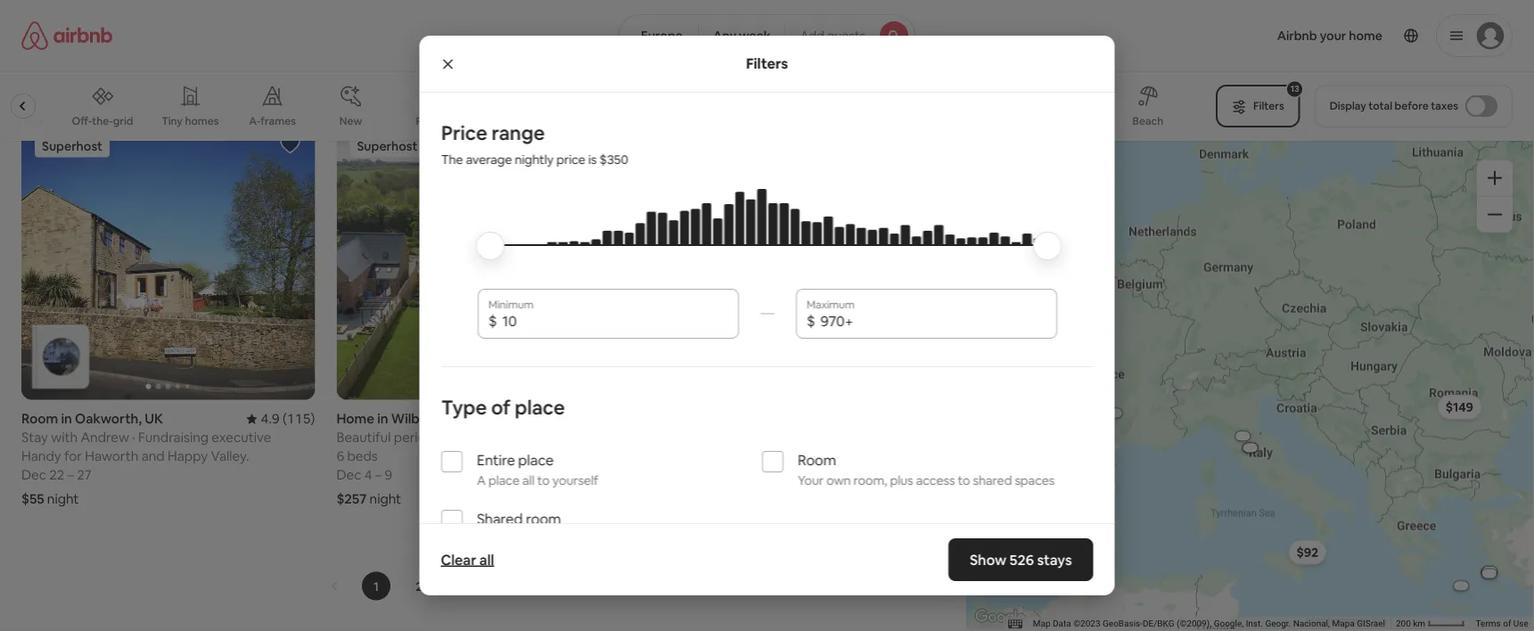 Task type: describe. For each thing, give the bounding box(es) containing it.
room your own room, plus access to shared spaces
[[798, 451, 1055, 489]]

9
[[385, 467, 392, 484]]

house
[[129, 6, 166, 24]]

6 inside 6 beds dec 4 – 9 $257 night
[[337, 448, 344, 465]]

grid
[[113, 114, 133, 128]]

and
[[141, 448, 165, 465]]

group containing off-the-grid
[[0, 71, 1195, 141]]

add to wishlist: room in oakworth, uk image
[[279, 134, 301, 156]]

santorini
[[828, 6, 882, 24]]

2 inside nov 27 – dec 2 $227 night
[[419, 44, 426, 61]]

6 beds dec 4 – 9 $257 night
[[337, 448, 401, 508]]

clarks
[[501, 6, 539, 24]]

any week
[[714, 28, 771, 44]]

0 vertical spatial place
[[515, 394, 565, 420]]

nightly
[[515, 152, 553, 168]]

near
[[470, 6, 498, 24]]

– inside the great view stone house private pool! 3 beds nov 1 – 6 $500 night
[[57, 44, 64, 61]]

somerset farmhouse near clarks village
[[337, 6, 583, 24]]

4.98 out of 5 average rating,  59 reviews image
[[562, 411, 630, 428]]

room
[[526, 509, 561, 528]]

filters dialog
[[420, 36, 1115, 631]]

in for room
[[61, 410, 72, 428]]

show
[[970, 551, 1007, 569]]

taxes
[[1431, 99, 1459, 113]]

canava
[[652, 6, 697, 24]]

night inside nov 27 – dec 2 $227 night
[[370, 68, 402, 85]]

$500
[[21, 68, 53, 85]]

show 526 stays link
[[949, 539, 1094, 581]]

2 $ from the left
[[807, 311, 815, 330]]

the-
[[92, 114, 113, 128]]

riads
[[416, 114, 443, 128]]

executive
[[212, 429, 271, 446]]

display total before taxes button
[[1315, 85, 1513, 128]]

gisrael
[[1358, 618, 1386, 629]]

canava villas winery estate -santorini 8 beds
[[652, 6, 882, 43]]

tropical
[[488, 114, 528, 128]]

6 inside the great view stone house private pool! 3 beds nov 1 – 6 $500 night
[[67, 44, 75, 61]]

the
[[441, 152, 463, 168]]

in for home
[[377, 410, 388, 428]]

your
[[798, 472, 824, 489]]

entire place a place all to yourself
[[477, 451, 598, 489]]

wilbarston,
[[391, 410, 464, 428]]

nacional,
[[1294, 618, 1331, 629]]

farmhouse
[[399, 6, 467, 24]]

price
[[556, 152, 585, 168]]

night inside room in oakworth, uk stay with andrew · fundraising executive handy for haworth and happy valley. dec 22 – 27 $55 night
[[47, 491, 79, 508]]

profile element
[[937, 0, 1513, 71]]

·
[[132, 429, 135, 446]]

1 vertical spatial 2
[[416, 578, 423, 594]]

beds for 8 beds
[[662, 25, 693, 43]]

price range the average nightly price is ‎$350
[[441, 120, 628, 168]]

spaces
[[1015, 472, 1055, 489]]

(©2009),
[[1177, 618, 1212, 629]]

somerset
[[337, 6, 396, 24]]

great view stone house private pool! 3 beds nov 1 – 6 $500 night
[[21, 6, 245, 85]]

add guests
[[800, 28, 866, 44]]

of for use
[[1504, 618, 1512, 629]]

tiny
[[162, 114, 183, 128]]

1 $ text field from the left
[[502, 312, 728, 330]]

room in oakworth, uk stay with andrew · fundraising executive handy for haworth and happy valley. dec 22 – 27 $55 night
[[21, 410, 271, 508]]

km
[[1414, 618, 1426, 629]]

before
[[1395, 99, 1429, 113]]

4.9 out of 5 average rating,  115 reviews image
[[246, 410, 315, 428]]

4.9
[[261, 410, 280, 428]]

shared room
[[477, 509, 561, 528]]

8
[[652, 25, 660, 43]]

total
[[1369, 99, 1393, 113]]

room,
[[854, 472, 887, 489]]

off-the-grid
[[72, 114, 133, 128]]

none search field containing europe
[[619, 14, 916, 57]]

for
[[64, 448, 82, 465]]

2 link
[[405, 572, 434, 601]]

a
[[477, 472, 485, 489]]

beds inside 6 beds dec 4 – 9 $257 night
[[347, 448, 378, 465]]

mapa
[[1333, 618, 1355, 629]]

shared
[[477, 509, 523, 528]]

europe button
[[619, 14, 699, 57]]

terms of use link
[[1477, 618, 1529, 629]]

©2023
[[1074, 618, 1101, 629]]

type of place
[[441, 394, 565, 420]]

home in wilbarston, uk
[[337, 410, 485, 428]]

night inside the great view stone house private pool! 3 beds nov 1 – 6 $500 night
[[56, 68, 88, 85]]

stays
[[1037, 551, 1072, 569]]

oakworth,
[[75, 410, 142, 428]]

haworth
[[85, 448, 139, 465]]

3
[[21, 25, 29, 43]]

dec inside 6 beds dec 4 – 9 $257 night
[[337, 467, 361, 484]]

andrew
[[81, 429, 129, 446]]

of for place
[[491, 394, 510, 420]]

show 526 stays
[[970, 551, 1072, 569]]

stone
[[91, 6, 126, 24]]

de/bkg
[[1143, 618, 1175, 629]]

winery
[[734, 6, 778, 24]]

terms
[[1477, 618, 1502, 629]]

display
[[1330, 99, 1367, 113]]

a-frames
[[249, 114, 296, 128]]

private
[[169, 6, 212, 24]]

happy
[[168, 448, 208, 465]]

europe
[[641, 28, 683, 44]]

tiny homes
[[162, 114, 219, 128]]

previous image
[[330, 581, 341, 592]]

‎$350
[[599, 152, 628, 168]]

– inside room in oakworth, uk stay with andrew · fundraising executive handy for haworth and happy valley. dec 22 – 27 $55 night
[[67, 467, 74, 484]]

room for in
[[21, 410, 58, 428]]

$92 button
[[1289, 540, 1327, 565]]

google map
showing 23 stays. region
[[967, 139, 1535, 629]]



Task type: vqa. For each thing, say whether or not it's contained in the screenshot.
Dawn image related to 7 reviews
no



Task type: locate. For each thing, give the bounding box(es) containing it.
0 horizontal spatial $227
[[337, 68, 367, 85]]

0 horizontal spatial in
[[61, 410, 72, 428]]

beds down great
[[32, 25, 62, 43]]

1 right previous icon
[[374, 578, 379, 594]]

nov inside the great view stone house private pool! 3 beds nov 1 – 6 $500 night
[[21, 44, 46, 61]]

display total before taxes
[[1330, 99, 1459, 113]]

inst.
[[1247, 618, 1264, 629]]

all inside entire place a place all to yourself
[[522, 472, 534, 489]]

yourself
[[552, 472, 598, 489]]

$227
[[337, 68, 367, 85], [1011, 262, 1039, 278]]

1 vertical spatial all
[[480, 551, 494, 569]]

night down somerset
[[370, 68, 402, 85]]

0 horizontal spatial 1
[[49, 44, 54, 61]]

uk for oakworth,
[[145, 410, 163, 428]]

any week button
[[698, 14, 786, 57]]

– inside nov 27 – dec 2 $227 night
[[381, 44, 388, 61]]

1 horizontal spatial dec
[[337, 467, 361, 484]]

(115)
[[283, 410, 315, 428]]

map data ©2023 geobasis-de/bkg (©2009), google, inst. geogr. nacional, mapa gisrael
[[1034, 618, 1386, 629]]

1
[[49, 44, 54, 61], [374, 578, 379, 594]]

in right home
[[377, 410, 388, 428]]

shared
[[973, 472, 1012, 489]]

0 horizontal spatial $ text field
[[502, 312, 728, 330]]

dec inside room in oakworth, uk stay with andrew · fundraising executive handy for haworth and happy valley. dec 22 – 27 $55 night
[[21, 467, 46, 484]]

1 horizontal spatial nov
[[337, 44, 361, 61]]

stay
[[21, 429, 48, 446]]

dec inside nov 27 – dec 2 $227 night
[[391, 44, 416, 61]]

2 horizontal spatial beds
[[662, 25, 693, 43]]

pool!
[[215, 6, 245, 24]]

clear
[[441, 551, 477, 569]]

plus
[[890, 472, 913, 489]]

clear all button
[[432, 542, 503, 578]]

dec down the farmhouse
[[391, 44, 416, 61]]

1 horizontal spatial to
[[958, 472, 970, 489]]

2 to from the left
[[958, 472, 970, 489]]

beds inside 'canava villas winery estate -santorini 8 beds'
[[662, 25, 693, 43]]

all up shared room
[[522, 472, 534, 489]]

zoom in image
[[1488, 171, 1503, 185]]

1 inside the great view stone house private pool! 3 beds nov 1 – 6 $500 night
[[49, 44, 54, 61]]

geogr.
[[1266, 618, 1292, 629]]

uk inside room in oakworth, uk stay with andrew · fundraising executive handy for haworth and happy valley. dec 22 – 27 $55 night
[[145, 410, 163, 428]]

0 horizontal spatial dec
[[21, 467, 46, 484]]

new
[[340, 114, 362, 128]]

0 vertical spatial of
[[491, 394, 510, 420]]

beds up 4
[[347, 448, 378, 465]]

1 horizontal spatial $ text field
[[820, 312, 1046, 330]]

2 in from the left
[[377, 410, 388, 428]]

clear all
[[441, 551, 494, 569]]

1 vertical spatial place
[[518, 451, 554, 469]]

27 inside nov 27 – dec 2 $227 night
[[364, 44, 378, 61]]

fundraising
[[138, 429, 209, 446]]

$ text field
[[502, 312, 728, 330], [820, 312, 1046, 330]]

1 horizontal spatial 1
[[374, 578, 379, 594]]

range
[[491, 120, 545, 145]]

type
[[441, 394, 487, 420]]

all
[[522, 472, 534, 489], [480, 551, 494, 569]]

1 vertical spatial room
[[798, 451, 836, 469]]

room up stay
[[21, 410, 58, 428]]

-
[[823, 6, 828, 24]]

6
[[67, 44, 75, 61], [337, 448, 344, 465]]

place right the entire
[[518, 451, 554, 469]]

2 down the farmhouse
[[419, 44, 426, 61]]

night right $500
[[56, 68, 88, 85]]

1 horizontal spatial 6
[[337, 448, 344, 465]]

place up entire place a place all to yourself
[[515, 394, 565, 420]]

$55
[[21, 491, 44, 508]]

keyboard shortcuts image
[[1009, 620, 1023, 629]]

0 horizontal spatial nov
[[21, 44, 46, 61]]

use
[[1514, 618, 1529, 629]]

2
[[419, 44, 426, 61], [416, 578, 423, 594]]

1 horizontal spatial of
[[1504, 618, 1512, 629]]

a-
[[249, 114, 261, 128]]

22
[[49, 467, 64, 484]]

of left use on the bottom
[[1504, 618, 1512, 629]]

beds down canava
[[662, 25, 693, 43]]

1 vertical spatial 27
[[77, 467, 92, 484]]

0 vertical spatial room
[[21, 410, 58, 428]]

0 horizontal spatial 6
[[67, 44, 75, 61]]

1 horizontal spatial all
[[522, 472, 534, 489]]

1 nov from the left
[[21, 44, 46, 61]]

1 up $500
[[49, 44, 54, 61]]

average
[[466, 152, 512, 168]]

in up with at the left bottom
[[61, 410, 72, 428]]

$227 inside button
[[1011, 262, 1039, 278]]

0 horizontal spatial $
[[488, 311, 497, 330]]

2 $ text field from the left
[[820, 312, 1046, 330]]

1 uk from the left
[[145, 410, 163, 428]]

night down 9 at the left of page
[[370, 491, 401, 508]]

uk up the entire
[[467, 410, 485, 428]]

dec left 4
[[337, 467, 361, 484]]

room up your
[[798, 451, 836, 469]]

27 inside room in oakworth, uk stay with andrew · fundraising executive handy for haworth and happy valley. dec 22 – 27 $55 night
[[77, 467, 92, 484]]

price
[[441, 120, 487, 145]]

$92
[[1297, 544, 1319, 561]]

0 vertical spatial 6
[[67, 44, 75, 61]]

1 horizontal spatial $227
[[1011, 262, 1039, 278]]

4.9 (115)
[[261, 410, 315, 428]]

0 horizontal spatial room
[[21, 410, 58, 428]]

night down 22
[[47, 491, 79, 508]]

room for your
[[798, 451, 836, 469]]

zoom out image
[[1488, 207, 1503, 222]]

None search field
[[619, 14, 916, 57]]

27 down somerset
[[364, 44, 378, 61]]

2 uk from the left
[[467, 410, 485, 428]]

0 horizontal spatial to
[[537, 472, 550, 489]]

villas
[[700, 6, 731, 24]]

1 vertical spatial 1
[[374, 578, 379, 594]]

dec down 'handy'
[[21, 467, 46, 484]]

0 vertical spatial 2
[[419, 44, 426, 61]]

of
[[491, 394, 510, 420], [1504, 618, 1512, 629]]

2 horizontal spatial dec
[[391, 44, 416, 61]]

most stays cost more than $243 per night. image
[[492, 189, 1043, 296]]

1 vertical spatial of
[[1504, 618, 1512, 629]]

1 horizontal spatial uk
[[467, 410, 485, 428]]

geobasis-
[[1103, 618, 1143, 629]]

nov inside nov 27 – dec 2 $227 night
[[337, 44, 361, 61]]

of right type
[[491, 394, 510, 420]]

1 horizontal spatial 27
[[364, 44, 378, 61]]

group
[[0, 71, 1195, 141], [21, 121, 315, 400], [337, 121, 630, 400], [652, 121, 945, 400]]

– right 22
[[67, 467, 74, 484]]

0 horizontal spatial uk
[[145, 410, 163, 428]]

2 vertical spatial place
[[488, 472, 519, 489]]

valley.
[[211, 448, 249, 465]]

1 horizontal spatial in
[[377, 410, 388, 428]]

– down view
[[57, 44, 64, 61]]

room inside room in oakworth, uk stay with andrew · fundraising executive handy for haworth and happy valley. dec 22 – 27 $55 night
[[21, 410, 58, 428]]

2 right 1 link
[[416, 578, 423, 594]]

handy
[[21, 448, 61, 465]]

0 horizontal spatial all
[[480, 551, 494, 569]]

1 horizontal spatial beds
[[347, 448, 378, 465]]

1 vertical spatial 6
[[337, 448, 344, 465]]

to right 'access'
[[958, 472, 970, 489]]

526
[[1010, 551, 1034, 569]]

to
[[537, 472, 550, 489], [958, 472, 970, 489]]

1 horizontal spatial $
[[807, 311, 815, 330]]

map
[[1034, 618, 1051, 629]]

0 horizontal spatial of
[[491, 394, 510, 420]]

place
[[515, 394, 565, 420], [518, 451, 554, 469], [488, 472, 519, 489]]

google,
[[1214, 618, 1244, 629]]

all inside button
[[480, 551, 494, 569]]

own
[[826, 472, 851, 489]]

6 down view
[[67, 44, 75, 61]]

to left yourself
[[537, 472, 550, 489]]

uk
[[145, 410, 163, 428], [467, 410, 485, 428]]

to inside the room your own room, plus access to shared spaces
[[958, 472, 970, 489]]

google image
[[971, 606, 1030, 629]]

1 horizontal spatial room
[[798, 451, 836, 469]]

is
[[588, 152, 597, 168]]

0 vertical spatial 1
[[49, 44, 54, 61]]

$257
[[337, 491, 367, 508]]

6 down home
[[337, 448, 344, 465]]

1 to from the left
[[537, 472, 550, 489]]

homes
[[185, 114, 219, 128]]

2 nov from the left
[[337, 44, 361, 61]]

terms of use
[[1477, 618, 1529, 629]]

uk up fundraising
[[145, 410, 163, 428]]

– left 9 at the left of page
[[375, 467, 382, 484]]

of inside filters dialog
[[491, 394, 510, 420]]

frames
[[261, 114, 296, 128]]

0 vertical spatial all
[[522, 472, 534, 489]]

night inside 6 beds dec 4 – 9 $257 night
[[370, 491, 401, 508]]

data
[[1053, 618, 1072, 629]]

beach
[[1133, 114, 1164, 128]]

– inside 6 beds dec 4 – 9 $257 night
[[375, 467, 382, 484]]

beds inside the great view stone house private pool! 3 beds nov 1 – 6 $500 night
[[32, 25, 62, 43]]

$149 button
[[1438, 395, 1482, 420]]

nov down 3
[[21, 44, 46, 61]]

home
[[337, 410, 375, 428]]

place down the entire
[[488, 472, 519, 489]]

1 in from the left
[[61, 410, 72, 428]]

entire
[[477, 451, 515, 469]]

all right clear
[[480, 551, 494, 569]]

add to wishlist: home in wilbarston, uk image
[[595, 134, 616, 156]]

great
[[21, 6, 57, 24]]

room inside the room your own room, plus access to shared spaces
[[798, 451, 836, 469]]

0 vertical spatial 27
[[364, 44, 378, 61]]

nov down somerset
[[337, 44, 361, 61]]

uk for wilbarston,
[[467, 410, 485, 428]]

4
[[364, 467, 372, 484]]

13
[[1291, 83, 1300, 95]]

0 vertical spatial $227
[[337, 68, 367, 85]]

1 $ from the left
[[488, 311, 497, 330]]

27 down for
[[77, 467, 92, 484]]

0 horizontal spatial 27
[[77, 467, 92, 484]]

$227 inside nov 27 – dec 2 $227 night
[[337, 68, 367, 85]]

1 vertical spatial $227
[[1011, 262, 1039, 278]]

to inside entire place a place all to yourself
[[537, 472, 550, 489]]

with
[[51, 429, 78, 446]]

200 km button
[[1391, 617, 1471, 630]]

off-
[[72, 114, 92, 128]]

week
[[739, 28, 771, 44]]

– down somerset
[[381, 44, 388, 61]]

in inside room in oakworth, uk stay with andrew · fundraising executive handy for haworth and happy valley. dec 22 – 27 $55 night
[[61, 410, 72, 428]]

beds for 3 beds
[[32, 25, 62, 43]]

0 horizontal spatial beds
[[32, 25, 62, 43]]



